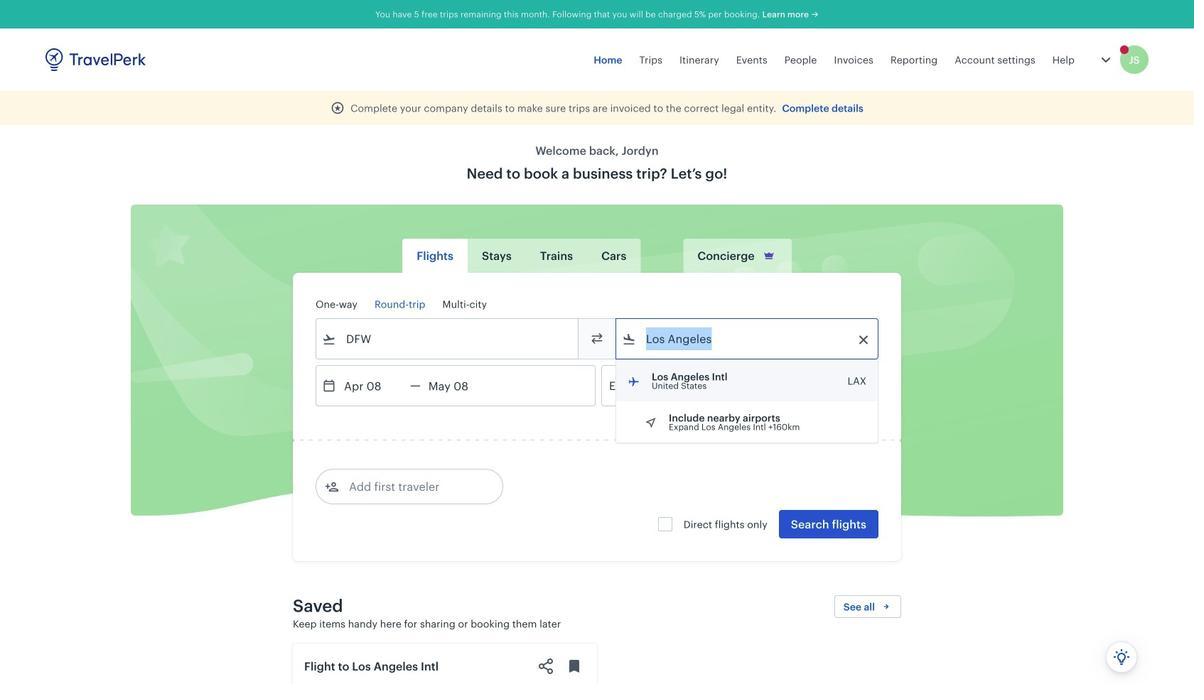 Task type: describe. For each thing, give the bounding box(es) containing it.
To search field
[[636, 328, 860, 351]]

Depart text field
[[336, 366, 410, 406]]

From search field
[[336, 328, 560, 351]]



Task type: locate. For each thing, give the bounding box(es) containing it.
Return text field
[[421, 366, 495, 406]]

Add first traveler search field
[[339, 476, 487, 498]]



Task type: vqa. For each thing, say whether or not it's contained in the screenshot.
Calendar APPLICATION
no



